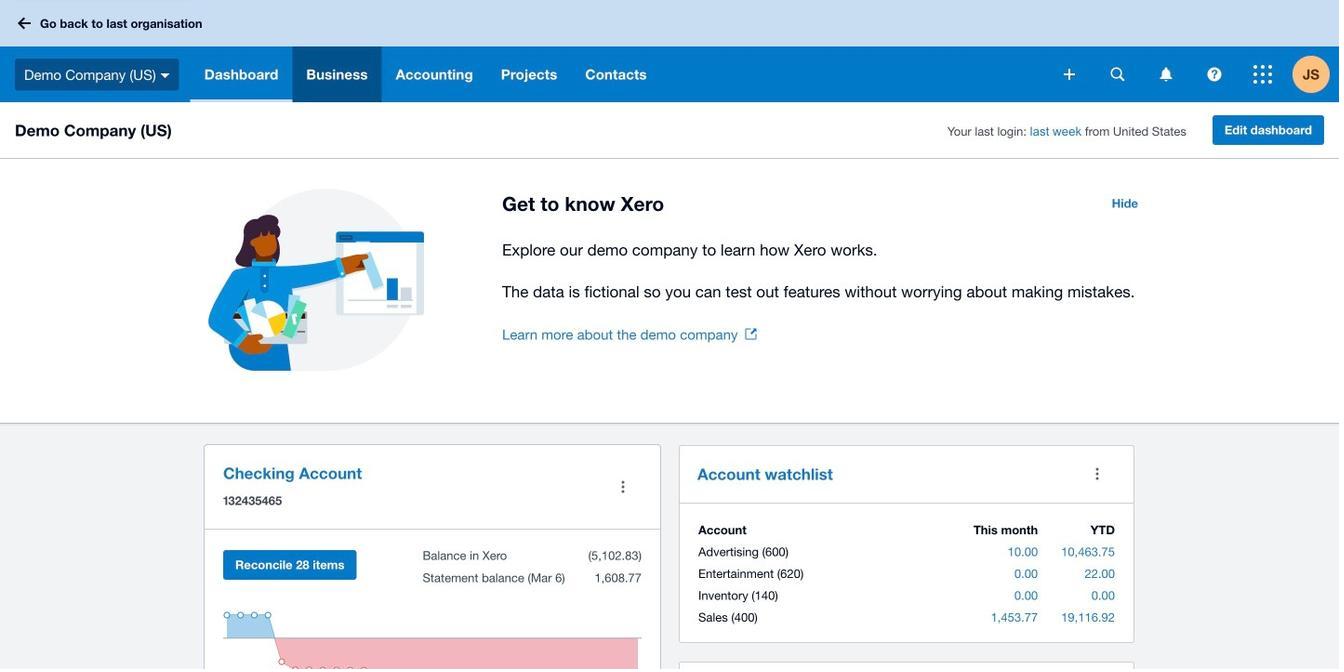 Task type: locate. For each thing, give the bounding box(es) containing it.
1 vertical spatial svg image
[[1111, 67, 1125, 81]]

manage menu toggle image
[[604, 469, 642, 506]]

svg image
[[1253, 65, 1272, 84], [1160, 67, 1172, 81], [1207, 67, 1221, 81], [1064, 69, 1075, 80], [161, 73, 170, 78]]

1 horizontal spatial svg image
[[1111, 67, 1125, 81]]

banner
[[0, 0, 1339, 102]]

0 vertical spatial svg image
[[18, 17, 31, 29]]

svg image
[[18, 17, 31, 29], [1111, 67, 1125, 81]]

intro banner body element
[[502, 237, 1149, 305]]

0 horizontal spatial svg image
[[18, 17, 31, 29]]



Task type: vqa. For each thing, say whether or not it's contained in the screenshot.
Actions menu IMAGE
no



